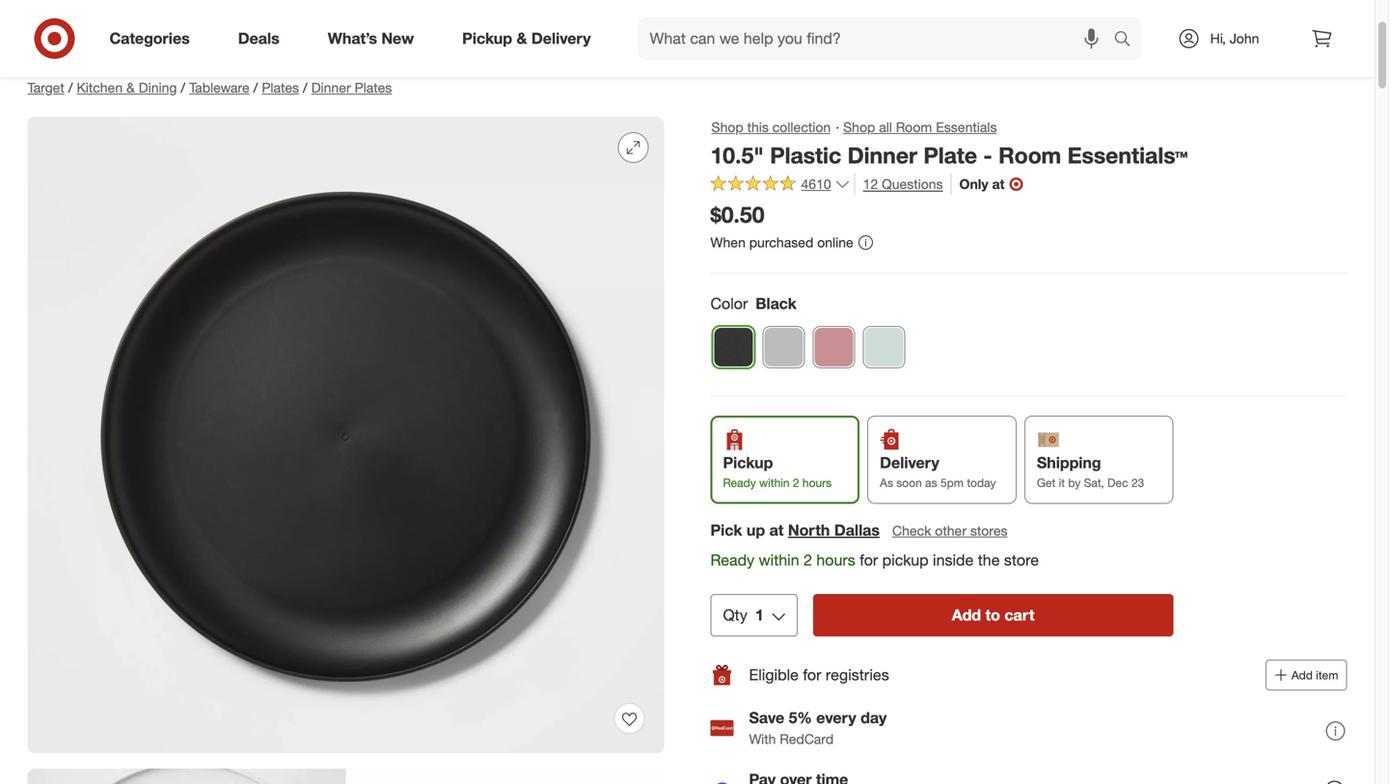 Task type: vqa. For each thing, say whether or not it's contained in the screenshot.
"TABLEWARE" 'link'
yes



Task type: describe. For each thing, give the bounding box(es) containing it.
with
[[749, 731, 776, 748]]

hi,
[[1210, 30, 1226, 47]]

online
[[817, 234, 854, 251]]

when
[[711, 234, 746, 251]]

10.5"
[[711, 142, 764, 169]]

pickup for &
[[462, 29, 512, 48]]

add for add item
[[1292, 668, 1313, 683]]

questions
[[882, 176, 943, 193]]

north
[[788, 521, 830, 540]]

save 5% every day with redcard
[[749, 709, 887, 748]]

qty 1
[[723, 606, 764, 625]]

registries
[[826, 666, 889, 685]]

kitchen
[[77, 79, 123, 96]]

1 vertical spatial hours
[[817, 551, 855, 569]]

day
[[861, 709, 887, 728]]

north dallas button
[[788, 519, 880, 541]]

what's
[[328, 29, 377, 48]]

within inside pickup ready within 2 hours
[[759, 476, 790, 490]]

shop all room essentials
[[843, 119, 997, 136]]

add for add to cart
[[952, 606, 981, 625]]

4610 link
[[711, 173, 851, 197]]

color black
[[711, 294, 797, 313]]

dallas
[[834, 521, 880, 540]]

ready inside pickup ready within 2 hours
[[723, 476, 756, 490]]

get
[[1037, 476, 1056, 490]]

$0.50
[[711, 201, 765, 228]]

cart
[[1005, 606, 1035, 625]]

2 plates from the left
[[355, 79, 392, 96]]

hi, john
[[1210, 30, 1259, 47]]

what's new
[[328, 29, 414, 48]]

eligible
[[749, 666, 799, 685]]

delivery inside "delivery as soon as 5pm today"
[[880, 454, 940, 472]]

pick
[[711, 521, 742, 540]]

add to cart button
[[813, 594, 1174, 637]]

dinner plates link
[[311, 79, 392, 96]]

1 horizontal spatial for
[[860, 551, 878, 569]]

1 horizontal spatial 2
[[804, 551, 812, 569]]

0 horizontal spatial for
[[803, 666, 821, 685]]

shop for shop this collection
[[712, 119, 744, 136]]

tableware link
[[189, 79, 250, 96]]

new
[[381, 29, 414, 48]]

jet gray image
[[764, 327, 804, 368]]

dining
[[139, 79, 177, 96]]

black
[[756, 294, 797, 313]]

image gallery element
[[27, 117, 664, 784]]

stores
[[970, 522, 1008, 539]]

as
[[880, 476, 893, 490]]

every
[[817, 709, 856, 728]]

ready within 2 hours for pickup inside the store
[[711, 551, 1039, 569]]

1 vertical spatial &
[[126, 79, 135, 96]]

pickup ready within 2 hours
[[723, 454, 832, 490]]

target link
[[27, 79, 64, 96]]

only at
[[960, 176, 1005, 193]]

all
[[879, 119, 892, 136]]

coral pink image
[[814, 327, 854, 368]]

today
[[967, 476, 996, 490]]

pick up at north dallas
[[711, 521, 880, 540]]

plastic
[[770, 142, 841, 169]]

1 vertical spatial within
[[759, 551, 799, 569]]

redcard
[[780, 731, 834, 748]]

23
[[1132, 476, 1144, 490]]

1 horizontal spatial dinner
[[848, 142, 917, 169]]

2 inside pickup ready within 2 hours
[[793, 476, 799, 490]]

plate
[[924, 142, 977, 169]]

hours inside pickup ready within 2 hours
[[803, 476, 832, 490]]

qty
[[723, 606, 748, 625]]

check other stores button
[[891, 520, 1009, 542]]

color
[[711, 294, 748, 313]]

pickup for ready
[[723, 454, 773, 472]]

purchased
[[749, 234, 814, 251]]

4 / from the left
[[303, 79, 307, 96]]

dec
[[1108, 476, 1128, 490]]

by
[[1068, 476, 1081, 490]]

10.5" plastic dinner plate - room essentials™
[[711, 142, 1188, 169]]

plates link
[[262, 79, 299, 96]]

up
[[747, 521, 765, 540]]

save
[[749, 709, 785, 728]]

What can we help you find? suggestions appear below search field
[[638, 17, 1119, 60]]



Task type: locate. For each thing, give the bounding box(es) containing it.
for down dallas
[[860, 551, 878, 569]]

delivery as soon as 5pm today
[[880, 454, 996, 490]]

ready
[[723, 476, 756, 490], [711, 551, 755, 569]]

2
[[793, 476, 799, 490], [804, 551, 812, 569]]

black image
[[713, 327, 754, 368]]

categories link
[[93, 17, 214, 60]]

ready up pick
[[723, 476, 756, 490]]

deals link
[[222, 17, 304, 60]]

collection
[[773, 119, 831, 136]]

room
[[896, 119, 932, 136], [999, 142, 1061, 169]]

1 horizontal spatial pickup
[[723, 454, 773, 472]]

shop this collection
[[712, 119, 831, 136]]

the
[[978, 551, 1000, 569]]

-
[[984, 142, 993, 169]]

5%
[[789, 709, 812, 728]]

/ right plates link
[[303, 79, 307, 96]]

at right only
[[992, 176, 1005, 193]]

when purchased online
[[711, 234, 854, 251]]

ready down pick
[[711, 551, 755, 569]]

dinner right plates link
[[311, 79, 351, 96]]

0 vertical spatial add
[[952, 606, 981, 625]]

essentials™
[[1068, 142, 1188, 169]]

1 vertical spatial 2
[[804, 551, 812, 569]]

other
[[935, 522, 967, 539]]

& inside pickup & delivery link
[[517, 29, 527, 48]]

to
[[986, 606, 1000, 625]]

for
[[860, 551, 878, 569], [803, 666, 821, 685]]

tableware
[[189, 79, 250, 96]]

inside
[[933, 551, 974, 569]]

12 questions link
[[854, 173, 943, 195]]

0 horizontal spatial plates
[[262, 79, 299, 96]]

within down pick up at north dallas
[[759, 551, 799, 569]]

shop inside the shop this collection link
[[712, 119, 744, 136]]

within
[[759, 476, 790, 490], [759, 551, 799, 569]]

0 horizontal spatial at
[[770, 521, 784, 540]]

pickup up up
[[723, 454, 773, 472]]

add inside "button"
[[1292, 668, 1313, 683]]

1 horizontal spatial room
[[999, 142, 1061, 169]]

1 horizontal spatial plates
[[355, 79, 392, 96]]

5pm
[[941, 476, 964, 490]]

0 vertical spatial at
[[992, 176, 1005, 193]]

what's new link
[[311, 17, 438, 60]]

shop this collection link
[[711, 117, 832, 138]]

check
[[892, 522, 931, 539]]

soon
[[897, 476, 922, 490]]

target / kitchen & dining / tableware / plates / dinner plates
[[27, 79, 392, 96]]

/ right target link
[[68, 79, 73, 96]]

pickup inside pickup ready within 2 hours
[[723, 454, 773, 472]]

2 / from the left
[[181, 79, 185, 96]]

eligible for registries
[[749, 666, 889, 685]]

0 horizontal spatial pickup
[[462, 29, 512, 48]]

0 horizontal spatial add
[[952, 606, 981, 625]]

1 vertical spatial at
[[770, 521, 784, 540]]

plates down deals link
[[262, 79, 299, 96]]

this
[[747, 119, 769, 136]]

john
[[1230, 30, 1259, 47]]

0 vertical spatial &
[[517, 29, 527, 48]]

0 vertical spatial within
[[759, 476, 790, 490]]

0 horizontal spatial shop
[[712, 119, 744, 136]]

&
[[517, 29, 527, 48], [126, 79, 135, 96]]

pickup
[[882, 551, 929, 569]]

at right up
[[770, 521, 784, 540]]

0 vertical spatial delivery
[[532, 29, 591, 48]]

1 vertical spatial delivery
[[880, 454, 940, 472]]

1 vertical spatial dinner
[[848, 142, 917, 169]]

delivery
[[532, 29, 591, 48], [880, 454, 940, 472]]

pickup & delivery
[[462, 29, 591, 48]]

shop left all
[[843, 119, 875, 136]]

0 vertical spatial 2
[[793, 476, 799, 490]]

room right all
[[896, 119, 932, 136]]

it
[[1059, 476, 1065, 490]]

2 up pick up at north dallas
[[793, 476, 799, 490]]

deals
[[238, 29, 280, 48]]

3 / from the left
[[253, 79, 258, 96]]

/ right dining
[[181, 79, 185, 96]]

2 shop from the left
[[843, 119, 875, 136]]

10.5" plastic dinner plate - room essentials™, 1 of 11 image
[[27, 117, 664, 753]]

1 plates from the left
[[262, 79, 299, 96]]

kitchen & dining link
[[77, 79, 177, 96]]

12
[[863, 176, 878, 193]]

check other stores
[[892, 522, 1008, 539]]

2 down north
[[804, 551, 812, 569]]

1 vertical spatial ready
[[711, 551, 755, 569]]

0 vertical spatial ready
[[723, 476, 756, 490]]

0 horizontal spatial room
[[896, 119, 932, 136]]

sat,
[[1084, 476, 1104, 490]]

/ left plates link
[[253, 79, 258, 96]]

hours down north dallas button on the right
[[817, 551, 855, 569]]

search button
[[1105, 17, 1152, 64]]

1
[[755, 606, 764, 625]]

1 horizontal spatial delivery
[[880, 454, 940, 472]]

/
[[68, 79, 73, 96], [181, 79, 185, 96], [253, 79, 258, 96], [303, 79, 307, 96]]

0 horizontal spatial &
[[126, 79, 135, 96]]

search
[[1105, 31, 1152, 50]]

add to cart
[[952, 606, 1035, 625]]

1 vertical spatial pickup
[[723, 454, 773, 472]]

shipping get it by sat, dec 23
[[1037, 454, 1144, 490]]

1 vertical spatial room
[[999, 142, 1061, 169]]

1 horizontal spatial shop
[[843, 119, 875, 136]]

0 horizontal spatial dinner
[[311, 79, 351, 96]]

shop
[[712, 119, 744, 136], [843, 119, 875, 136]]

1 vertical spatial for
[[803, 666, 821, 685]]

categories
[[110, 29, 190, 48]]

0 vertical spatial for
[[860, 551, 878, 569]]

only
[[960, 176, 989, 193]]

for right eligible
[[803, 666, 821, 685]]

0 vertical spatial dinner
[[311, 79, 351, 96]]

0 vertical spatial pickup
[[462, 29, 512, 48]]

add item button
[[1266, 660, 1347, 691]]

within up up
[[759, 476, 790, 490]]

0 vertical spatial room
[[896, 119, 932, 136]]

add left the item
[[1292, 668, 1313, 683]]

1 horizontal spatial &
[[517, 29, 527, 48]]

0 horizontal spatial delivery
[[532, 29, 591, 48]]

room right -
[[999, 142, 1061, 169]]

essentials
[[936, 119, 997, 136]]

4610
[[801, 176, 831, 193]]

1 / from the left
[[68, 79, 73, 96]]

store
[[1004, 551, 1039, 569]]

as
[[925, 476, 937, 490]]

mindful mint image
[[864, 327, 904, 368]]

dinner down all
[[848, 142, 917, 169]]

plates down 'what's new' link
[[355, 79, 392, 96]]

plates
[[262, 79, 299, 96], [355, 79, 392, 96]]

1 shop from the left
[[712, 119, 744, 136]]

shop up the 10.5"
[[712, 119, 744, 136]]

add left to
[[952, 606, 981, 625]]

add item
[[1292, 668, 1339, 683]]

shipping
[[1037, 454, 1101, 472]]

1 horizontal spatial add
[[1292, 668, 1313, 683]]

0 vertical spatial hours
[[803, 476, 832, 490]]

add inside button
[[952, 606, 981, 625]]

shop for shop all room essentials
[[843, 119, 875, 136]]

1 horizontal spatial at
[[992, 176, 1005, 193]]

pickup right new
[[462, 29, 512, 48]]

hours
[[803, 476, 832, 490], [817, 551, 855, 569]]

0 horizontal spatial 2
[[793, 476, 799, 490]]

target
[[27, 79, 64, 96]]

pickup & delivery link
[[446, 17, 615, 60]]

item
[[1316, 668, 1339, 683]]

1 vertical spatial add
[[1292, 668, 1313, 683]]

12 questions
[[863, 176, 943, 193]]

hours up north
[[803, 476, 832, 490]]



